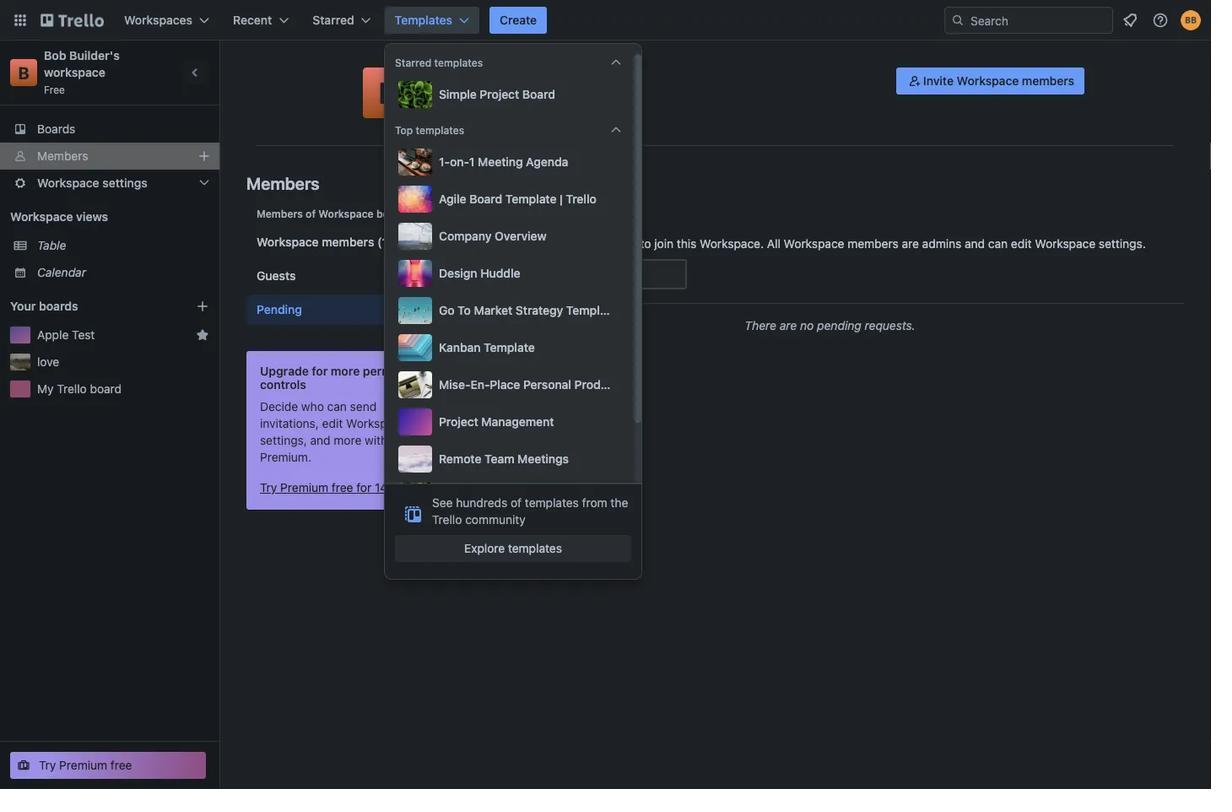 Task type: describe. For each thing, give the bounding box(es) containing it.
1-
[[439, 155, 450, 169]]

top templates
[[395, 124, 465, 136]]

kanban
[[439, 341, 481, 355]]

workspace views
[[10, 210, 108, 224]]

go
[[439, 304, 455, 318]]

permissions
[[363, 364, 432, 378]]

your boards with 3 items element
[[10, 296, 171, 317]]

send
[[350, 400, 377, 414]]

go to market strategy template button
[[395, 294, 625, 328]]

workspace.
[[700, 237, 764, 251]]

workspace for bob builder's workspace
[[529, 74, 613, 94]]

templates inside the see hundreds of templates from the trello community
[[525, 496, 579, 510]]

project management
[[439, 415, 554, 429]]

huddle
[[481, 266, 521, 280]]

recent button
[[223, 7, 299, 34]]

all
[[767, 237, 781, 251]]

place
[[490, 378, 521, 392]]

project inside menu
[[439, 415, 479, 429]]

Search field
[[965, 8, 1113, 33]]

mise-en-place personal productivity system button
[[395, 368, 686, 402]]

premium.
[[260, 451, 312, 464]]

workspace up workspace members
[[319, 208, 374, 220]]

love
[[37, 355, 59, 369]]

apple test
[[37, 328, 95, 342]]

company overview button
[[395, 220, 625, 253]]

explore
[[465, 542, 505, 556]]

0 vertical spatial more
[[331, 364, 360, 378]]

starred templates
[[395, 57, 483, 68]]

workspace inside button
[[957, 74, 1020, 88]]

members inside members link
[[37, 149, 88, 163]]

14
[[375, 481, 388, 495]]

1 vertical spatial template
[[567, 304, 618, 318]]

workspace navigation collapse icon image
[[184, 61, 208, 84]]

templates
[[395, 13, 453, 27]]

templates for starred templates
[[434, 57, 483, 68]]

boards
[[37, 122, 75, 136]]

can inside upgrade for more permissions controls decide who can send invitations, edit workspace settings, and more with premium.
[[327, 400, 347, 414]]

free for try premium free for 14 days
[[332, 481, 353, 495]]

bob for bob builder's workspace free
[[44, 49, 66, 62]]

my
[[37, 382, 54, 396]]

your boards
[[10, 299, 78, 313]]

guests link
[[247, 261, 449, 291]]

1 vertical spatial are
[[780, 319, 797, 333]]

guests
[[257, 269, 296, 283]]

community
[[465, 513, 526, 527]]

on-
[[450, 155, 469, 169]]

builder's for bob builder's workspace
[[457, 74, 525, 94]]

invite
[[924, 74, 954, 88]]

private
[[439, 98, 472, 110]]

create button
[[490, 7, 547, 34]]

builder's for bob builder's workspace free
[[69, 49, 120, 62]]

2 vertical spatial members
[[257, 208, 303, 220]]

there
[[745, 319, 777, 333]]

boards link
[[0, 116, 220, 143]]

and for settings,
[[310, 434, 331, 448]]

add board image
[[196, 300, 209, 313]]

board inside simple project board button
[[523, 87, 556, 101]]

overview
[[495, 229, 547, 243]]

trello inside the see hundreds of templates from the trello community
[[432, 513, 462, 527]]

productivity
[[575, 378, 642, 392]]

members inside button
[[1023, 74, 1075, 88]]

template inside button
[[506, 192, 557, 206]]

pending link
[[247, 295, 449, 325]]

0 vertical spatial can
[[989, 237, 1008, 251]]

market
[[474, 304, 513, 318]]

to
[[458, 304, 471, 318]]

days
[[391, 481, 416, 495]]

agile
[[439, 192, 467, 206]]

table
[[37, 239, 66, 253]]

remote
[[439, 452, 482, 466]]

open information menu image
[[1153, 12, 1170, 29]]

have
[[553, 237, 579, 251]]

decide
[[260, 400, 298, 414]]

Filter by name text field
[[476, 259, 687, 290]]

premium for try premium free
[[59, 759, 107, 773]]

top
[[395, 124, 413, 136]]

1 vertical spatial more
[[334, 434, 362, 448]]

bob builder (bobbuilder40) image
[[1181, 10, 1202, 30]]

)
[[553, 204, 559, 222]]

for inside button
[[357, 481, 372, 495]]

0
[[544, 204, 553, 222]]

invite workspace members button
[[897, 68, 1085, 95]]

invite workspace members
[[924, 74, 1075, 88]]

mise-en-place personal productivity system
[[439, 378, 686, 392]]

these people have requested to join this workspace. all workspace members are admins and can edit workspace settings.
[[476, 237, 1147, 251]]

1 horizontal spatial boards
[[377, 208, 411, 220]]

try for try premium free for 14 days
[[260, 481, 277, 495]]

settings
[[102, 176, 148, 190]]

workspace settings button
[[0, 170, 220, 197]]

team
[[485, 452, 515, 466]]

collapse image for top templates
[[610, 123, 623, 137]]

the
[[611, 496, 629, 510]]

kanban template button
[[395, 331, 625, 365]]

workspace up guests
[[257, 235, 319, 249]]

explore templates link
[[395, 535, 632, 562]]

hundreds
[[456, 496, 508, 510]]

create
[[500, 13, 537, 27]]

simple project board button
[[395, 78, 625, 111]]

|
[[560, 192, 563, 206]]

settings,
[[260, 434, 307, 448]]

workspaces button
[[114, 7, 220, 34]]

remote team meetings
[[439, 452, 569, 466]]

1 horizontal spatial members
[[848, 237, 899, 251]]

there are no pending requests.
[[745, 319, 916, 333]]

upgrade for more permissions controls decide who can send invitations, edit workspace settings, and more with premium.
[[260, 364, 432, 464]]

my trello board
[[37, 382, 122, 396]]

project management button
[[395, 405, 625, 439]]

company
[[439, 229, 492, 243]]

workspace right all
[[784, 237, 845, 251]]

1 vertical spatial boards
[[39, 299, 78, 313]]

starred for starred templates
[[395, 57, 432, 68]]

requests.
[[865, 319, 916, 333]]

design huddle
[[439, 266, 521, 280]]

0 horizontal spatial of
[[306, 208, 316, 220]]



Task type: vqa. For each thing, say whether or not it's contained in the screenshot.
Premium
yes



Task type: locate. For each thing, give the bounding box(es) containing it.
builder's inside bob builder's workspace free
[[69, 49, 120, 62]]

bob for bob builder's workspace
[[422, 74, 453, 94]]

0 notifications image
[[1121, 10, 1141, 30]]

free
[[44, 84, 65, 95]]

1 vertical spatial of
[[511, 496, 522, 510]]

b button
[[363, 68, 414, 118]]

bob inside bob builder's workspace free
[[44, 49, 66, 62]]

0 horizontal spatial can
[[327, 400, 347, 414]]

can
[[989, 237, 1008, 251], [327, 400, 347, 414]]

simple project board
[[439, 87, 556, 101]]

premium for try premium free for 14 days
[[281, 481, 329, 495]]

1 horizontal spatial board
[[523, 87, 556, 101]]

bob builder's workspace free
[[44, 49, 123, 95]]

boards up apple
[[39, 299, 78, 313]]

members down boards
[[37, 149, 88, 163]]

premium
[[281, 481, 329, 495], [59, 759, 107, 773]]

templates down private
[[416, 124, 465, 136]]

for right upgrade
[[312, 364, 328, 378]]

back to home image
[[41, 7, 104, 34]]

trello right my at left
[[57, 382, 87, 396]]

for left 14
[[357, 481, 372, 495]]

1 horizontal spatial edit
[[1012, 237, 1032, 251]]

trello down the see
[[432, 513, 462, 527]]

more left with
[[334, 434, 362, 448]]

apple
[[37, 328, 69, 342]]

0 horizontal spatial premium
[[59, 759, 107, 773]]

1 horizontal spatial project
[[480, 87, 520, 101]]

0 vertical spatial template
[[506, 192, 557, 206]]

board up "agenda"
[[523, 87, 556, 101]]

members link
[[0, 143, 220, 170]]

0 horizontal spatial members
[[322, 235, 374, 249]]

0 vertical spatial free
[[332, 481, 353, 495]]

1 vertical spatial bob
[[422, 74, 453, 94]]

templates up simple
[[434, 57, 483, 68]]

b
[[18, 62, 29, 82], [379, 75, 398, 110]]

0 vertical spatial for
[[312, 364, 328, 378]]

can right admins
[[989, 237, 1008, 251]]

join
[[655, 237, 674, 251]]

bob up free at the top left of the page
[[44, 49, 66, 62]]

0 vertical spatial starred
[[313, 13, 354, 27]]

try for try premium free
[[39, 759, 56, 773]]

try premium free for 14 days
[[260, 481, 416, 495]]

members down search 'field'
[[1023, 74, 1075, 88]]

settings.
[[1099, 237, 1147, 251]]

1 vertical spatial premium
[[59, 759, 107, 773]]

0 horizontal spatial trello
[[57, 382, 87, 396]]

template
[[506, 192, 557, 206], [567, 304, 618, 318], [484, 341, 535, 355]]

b inside button
[[379, 75, 398, 110]]

of inside the see hundreds of templates from the trello community
[[511, 496, 522, 510]]

0 vertical spatial of
[[306, 208, 316, 220]]

free for try premium free
[[111, 759, 132, 773]]

1 vertical spatial edit
[[322, 417, 343, 431]]

0 horizontal spatial project
[[439, 415, 479, 429]]

of up community
[[511, 496, 522, 510]]

workspace up free at the top left of the page
[[44, 65, 106, 79]]

0 horizontal spatial workspace
[[44, 65, 106, 79]]

templates left from
[[525, 496, 579, 510]]

see hundreds of templates from the trello community
[[432, 496, 629, 527]]

templates for top templates
[[416, 124, 465, 136]]

to
[[641, 237, 652, 251]]

1 collapse image from the top
[[610, 56, 623, 69]]

workspace settings
[[37, 176, 148, 190]]

(1)
[[378, 235, 392, 249]]

recent
[[233, 13, 272, 27]]

workspace up with
[[346, 417, 407, 431]]

see
[[432, 496, 453, 510]]

2 horizontal spatial members
[[1023, 74, 1075, 88]]

primary element
[[0, 0, 1212, 41]]

who
[[301, 400, 324, 414]]

b up top
[[379, 75, 398, 110]]

agile board template | trello button
[[395, 182, 625, 216]]

1 horizontal spatial bob
[[422, 74, 453, 94]]

requested
[[582, 237, 637, 251]]

builder's down back to home image
[[69, 49, 120, 62]]

0 vertical spatial project
[[480, 87, 520, 101]]

personal
[[524, 378, 572, 392]]

1 vertical spatial builder's
[[457, 74, 525, 94]]

pending down guests
[[257, 303, 302, 317]]

1 vertical spatial try
[[39, 759, 56, 773]]

0 vertical spatial bob
[[44, 49, 66, 62]]

trello inside button
[[566, 192, 597, 206]]

pending
[[818, 319, 862, 333]]

workspace down primary element
[[529, 74, 613, 94]]

workspace up table
[[10, 210, 73, 224]]

edit right admins
[[1012, 237, 1032, 251]]

for
[[312, 364, 328, 378], [357, 481, 372, 495]]

workspace inside popup button
[[37, 176, 99, 190]]

en-
[[471, 378, 490, 392]]

1 vertical spatial project
[[439, 415, 479, 429]]

1 horizontal spatial try
[[260, 481, 277, 495]]

0 vertical spatial builder's
[[69, 49, 120, 62]]

1 vertical spatial can
[[327, 400, 347, 414]]

collapse image for starred templates
[[610, 56, 623, 69]]

search image
[[952, 14, 965, 27]]

1 vertical spatial trello
[[57, 382, 87, 396]]

templates for explore templates
[[508, 542, 562, 556]]

0 vertical spatial collapse image
[[610, 56, 623, 69]]

sm image
[[907, 73, 924, 90]]

more up send on the bottom of page
[[331, 364, 360, 378]]

0 horizontal spatial starred
[[313, 13, 354, 27]]

edit down who
[[322, 417, 343, 431]]

2 vertical spatial template
[[484, 341, 535, 355]]

menu
[[395, 145, 686, 547]]

invitations,
[[260, 417, 319, 431]]

are left admins
[[902, 237, 920, 251]]

meeting
[[478, 155, 523, 169]]

1 horizontal spatial for
[[357, 481, 372, 495]]

people
[[513, 237, 550, 251]]

of up workspace members
[[306, 208, 316, 220]]

collapse image
[[610, 56, 623, 69], [610, 123, 623, 137]]

edit inside upgrade for more permissions controls decide who can send invitations, edit workspace settings, and more with premium.
[[322, 417, 343, 431]]

trello
[[566, 192, 597, 206], [57, 382, 87, 396], [432, 513, 462, 527]]

1 vertical spatial for
[[357, 481, 372, 495]]

0 horizontal spatial edit
[[322, 417, 343, 431]]

try premium free
[[39, 759, 132, 773]]

for inside upgrade for more permissions controls decide who can send invitations, edit workspace settings, and more with premium.
[[312, 364, 328, 378]]

workspace inside bob builder's workspace free
[[44, 65, 106, 79]]

are left no
[[780, 319, 797, 333]]

0 vertical spatial members
[[37, 149, 88, 163]]

board
[[90, 382, 122, 396]]

1 vertical spatial starred
[[395, 57, 432, 68]]

your
[[10, 299, 36, 313]]

1 vertical spatial pending
[[257, 303, 302, 317]]

b link
[[10, 59, 37, 86]]

1 horizontal spatial starred
[[395, 57, 432, 68]]

0 horizontal spatial builder's
[[69, 49, 120, 62]]

workspace for bob builder's workspace free
[[44, 65, 106, 79]]

table link
[[37, 237, 209, 254]]

0 vertical spatial boards
[[377, 208, 411, 220]]

1 horizontal spatial builder's
[[457, 74, 525, 94]]

templates
[[434, 57, 483, 68], [416, 124, 465, 136], [525, 496, 579, 510], [508, 542, 562, 556]]

free inside try premium free for 14 days button
[[332, 481, 353, 495]]

bob builder's workspace link
[[44, 49, 123, 79]]

mise-
[[439, 378, 471, 392]]

upgrade
[[260, 364, 309, 378]]

this
[[677, 237, 697, 251]]

members
[[1023, 74, 1075, 88], [322, 235, 374, 249], [848, 237, 899, 251]]

members up workspace members
[[257, 208, 303, 220]]

( 0 )
[[538, 204, 559, 222]]

workspaces
[[124, 13, 193, 27]]

from
[[582, 496, 608, 510]]

1 horizontal spatial free
[[332, 481, 353, 495]]

0 horizontal spatial free
[[111, 759, 132, 773]]

are
[[902, 237, 920, 251], [780, 319, 797, 333]]

remote team meetings button
[[395, 443, 625, 476]]

2 horizontal spatial trello
[[566, 192, 597, 206]]

0 horizontal spatial for
[[312, 364, 328, 378]]

apple test link
[[37, 327, 189, 344]]

agile board template | trello
[[439, 192, 597, 206]]

starred icon image
[[196, 329, 209, 342]]

b left bob builder's workspace free
[[18, 62, 29, 82]]

0 horizontal spatial try
[[39, 759, 56, 773]]

0 vertical spatial pending
[[476, 204, 534, 222]]

company overview
[[439, 229, 547, 243]]

1 horizontal spatial and
[[965, 237, 986, 251]]

0 vertical spatial are
[[902, 237, 920, 251]]

pending up company overview
[[476, 204, 534, 222]]

boards
[[377, 208, 411, 220], [39, 299, 78, 313]]

0 horizontal spatial board
[[470, 192, 503, 206]]

workspace inside upgrade for more permissions controls decide who can send invitations, edit workspace settings, and more with premium.
[[346, 417, 407, 431]]

0 vertical spatial trello
[[566, 192, 597, 206]]

1 vertical spatial and
[[310, 434, 331, 448]]

starred right recent dropdown button
[[313, 13, 354, 27]]

and
[[965, 237, 986, 251], [310, 434, 331, 448]]

and for admins
[[965, 237, 986, 251]]

try premium free button
[[10, 752, 206, 779]]

board inside the agile board template | trello button
[[470, 192, 503, 206]]

b for b button
[[379, 75, 398, 110]]

and inside upgrade for more permissions controls decide who can send invitations, edit workspace settings, and more with premium.
[[310, 434, 331, 448]]

1 horizontal spatial pending
[[476, 204, 534, 222]]

0 horizontal spatial b
[[18, 62, 29, 82]]

1 horizontal spatial are
[[902, 237, 920, 251]]

starred down templates
[[395, 57, 432, 68]]

1 horizontal spatial workspace
[[529, 74, 613, 94]]

1 horizontal spatial trello
[[432, 513, 462, 527]]

starred for starred
[[313, 13, 354, 27]]

1 horizontal spatial of
[[511, 496, 522, 510]]

kanban template
[[439, 341, 535, 355]]

1 vertical spatial members
[[247, 173, 320, 193]]

workspace right invite
[[957, 74, 1020, 88]]

2 vertical spatial trello
[[432, 513, 462, 527]]

1 horizontal spatial b
[[379, 75, 398, 110]]

simple
[[439, 87, 477, 101]]

2 collapse image from the top
[[610, 123, 623, 137]]

1 horizontal spatial can
[[989, 237, 1008, 251]]

can right who
[[327, 400, 347, 414]]

free inside the try premium free button
[[111, 759, 132, 773]]

try premium free for 14 days button
[[260, 480, 416, 497]]

workspace left settings.
[[1036, 237, 1096, 251]]

1 horizontal spatial premium
[[281, 481, 329, 495]]

0 horizontal spatial are
[[780, 319, 797, 333]]

members left admins
[[848, 237, 899, 251]]

1 vertical spatial collapse image
[[610, 123, 623, 137]]

go to market strategy template
[[439, 304, 618, 318]]

0 vertical spatial and
[[965, 237, 986, 251]]

menu containing 1-on-1 meeting agenda
[[395, 145, 686, 547]]

management
[[482, 415, 554, 429]]

system
[[645, 378, 686, 392]]

meetings
[[518, 452, 569, 466]]

0 horizontal spatial pending
[[257, 303, 302, 317]]

0 horizontal spatial and
[[310, 434, 331, 448]]

starred inside starred popup button
[[313, 13, 354, 27]]

strategy
[[516, 304, 564, 318]]

project right simple
[[480, 87, 520, 101]]

workspace up workspace views
[[37, 176, 99, 190]]

0 vertical spatial board
[[523, 87, 556, 101]]

starred button
[[303, 7, 381, 34]]

these
[[476, 237, 510, 251]]

builder's up private
[[457, 74, 525, 94]]

bob down starred templates
[[422, 74, 453, 94]]

1 vertical spatial board
[[470, 192, 503, 206]]

board right agile
[[470, 192, 503, 206]]

workspace
[[44, 65, 106, 79], [529, 74, 613, 94]]

0 vertical spatial edit
[[1012, 237, 1032, 251]]

design huddle button
[[395, 257, 625, 291]]

boards up (1)
[[377, 208, 411, 220]]

and down who
[[310, 434, 331, 448]]

try
[[260, 481, 277, 495], [39, 759, 56, 773]]

0 vertical spatial try
[[260, 481, 277, 495]]

explore templates
[[465, 542, 562, 556]]

0 horizontal spatial bob
[[44, 49, 66, 62]]

1 vertical spatial free
[[111, 759, 132, 773]]

members down members of workspace boards
[[322, 235, 374, 249]]

free
[[332, 481, 353, 495], [111, 759, 132, 773]]

workspace
[[957, 74, 1020, 88], [37, 176, 99, 190], [319, 208, 374, 220], [10, 210, 73, 224], [257, 235, 319, 249], [784, 237, 845, 251], [1036, 237, 1096, 251], [346, 417, 407, 431]]

members up members of workspace boards
[[247, 173, 320, 193]]

templates down the see hundreds of templates from the trello community
[[508, 542, 562, 556]]

0 vertical spatial premium
[[281, 481, 329, 495]]

trello right |
[[566, 192, 597, 206]]

and right admins
[[965, 237, 986, 251]]

b for b link
[[18, 62, 29, 82]]

admins
[[923, 237, 962, 251]]

project up the remote
[[439, 415, 479, 429]]

0 horizontal spatial boards
[[39, 299, 78, 313]]



